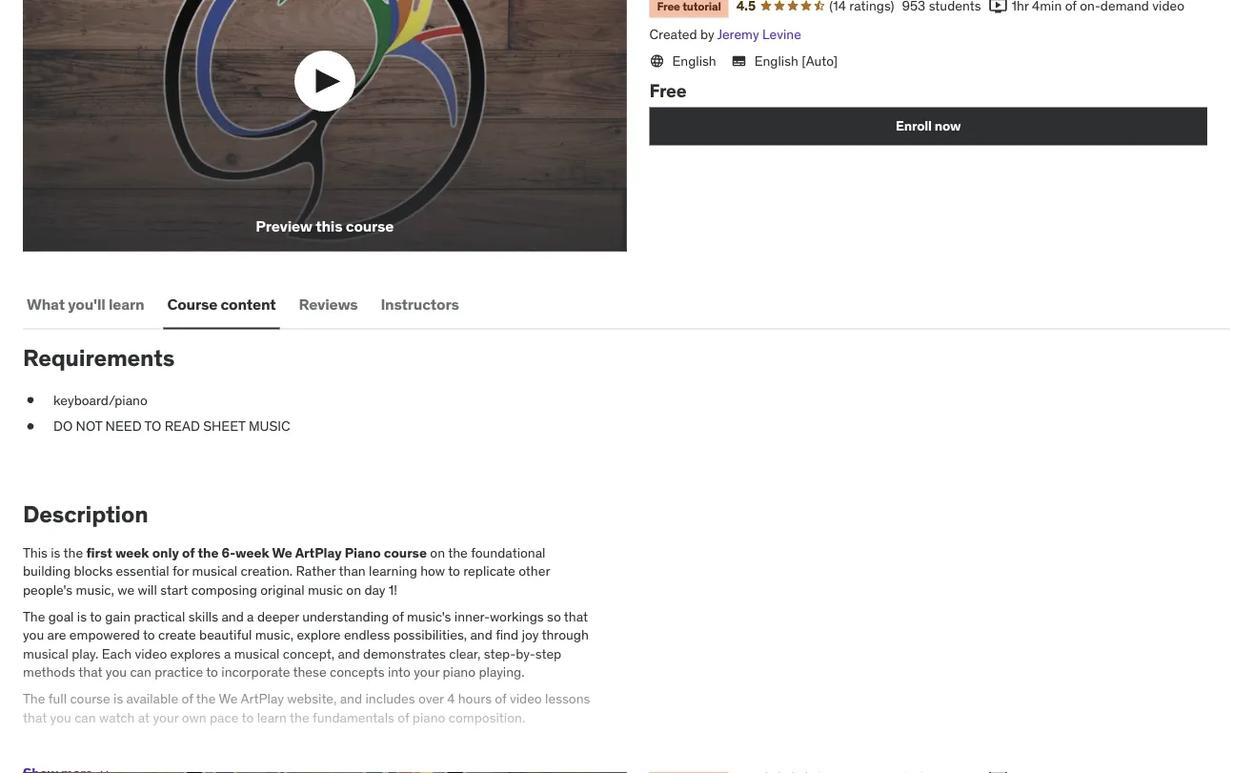 Task type: vqa. For each thing, say whether or not it's contained in the screenshot.
the top Build
no



Task type: describe. For each thing, give the bounding box(es) containing it.
[auto]
[[802, 52, 838, 69]]

how
[[421, 563, 445, 580]]

what you'll learn
[[27, 294, 144, 314]]

jeremy levine link
[[718, 26, 802, 43]]

musical up the incorporate
[[234, 645, 280, 662]]

step
[[536, 645, 562, 662]]

the down 'website,' in the bottom left of the page
[[290, 709, 310, 726]]

by
[[701, 26, 715, 43]]

so
[[547, 608, 561, 625]]

1 horizontal spatial on
[[430, 544, 445, 561]]

deeper
[[257, 608, 299, 625]]

are
[[47, 626, 66, 644]]

requirements
[[23, 344, 175, 372]]

by-
[[516, 645, 536, 662]]

endless
[[344, 626, 390, 644]]

this is the first week only of the 6-week we artplay piano course
[[23, 544, 427, 561]]

music, inside on the foundational building blocks essential for musical creation. rather than learning how to replicate other people's music, we will start composing original music on day 1!
[[76, 581, 114, 599]]

to right pace
[[242, 709, 254, 726]]

1 the from the top
[[23, 608, 45, 625]]

methods
[[23, 664, 75, 681]]

1 week from the left
[[115, 544, 149, 561]]

course content button
[[163, 282, 280, 327]]

pace
[[210, 709, 239, 726]]

0 horizontal spatial you
[[23, 626, 44, 644]]

beautiful
[[199, 626, 252, 644]]

goal
[[48, 608, 74, 625]]

1 horizontal spatial xsmall image
[[97, 766, 112, 773]]

sheet
[[203, 418, 246, 435]]

music's
[[407, 608, 451, 625]]

reviews button
[[295, 282, 362, 327]]

inner-
[[455, 608, 490, 625]]

skills
[[188, 608, 218, 625]]

explores
[[170, 645, 221, 662]]

not
[[76, 418, 102, 435]]

course inside preview this course button
[[346, 217, 394, 236]]

1 horizontal spatial video
[[510, 690, 542, 707]]

first
[[86, 544, 112, 561]]

only
[[152, 544, 179, 561]]

play.
[[72, 645, 99, 662]]

0 vertical spatial piano
[[443, 664, 476, 681]]

need
[[105, 418, 142, 435]]

fundamentals
[[313, 709, 395, 726]]

0 horizontal spatial xsmall image
[[23, 417, 38, 436]]

and down 'inner-' in the left of the page
[[470, 626, 493, 644]]

demonstrates
[[363, 645, 446, 662]]

xsmall image
[[23, 391, 38, 410]]

1 horizontal spatial your
[[414, 664, 440, 681]]

blocks
[[74, 563, 113, 580]]

0 vertical spatial artplay
[[295, 544, 342, 561]]

to down explores
[[206, 664, 218, 681]]

includes
[[366, 690, 415, 707]]

content
[[221, 294, 276, 314]]

essential
[[116, 563, 169, 580]]

enroll now button
[[650, 107, 1208, 145]]

small image
[[989, 0, 1008, 15]]

music
[[308, 581, 343, 599]]

rather
[[296, 563, 336, 580]]

through
[[542, 626, 589, 644]]

practice
[[155, 664, 203, 681]]

0 horizontal spatial can
[[75, 709, 96, 726]]

reviews
[[299, 294, 358, 314]]

0 vertical spatial is
[[51, 544, 60, 561]]

preview
[[256, 217, 313, 236]]

english [auto]
[[755, 52, 838, 69]]

each
[[102, 645, 132, 662]]

on the foundational building blocks essential for musical creation. rather than learning how to replicate other people's music, we will start composing original music on day 1!
[[23, 544, 550, 599]]

concept,
[[283, 645, 335, 662]]

do
[[53, 418, 73, 435]]

start
[[160, 581, 188, 599]]

what
[[27, 294, 65, 314]]

day
[[365, 581, 386, 599]]

playing.
[[479, 664, 525, 681]]

these
[[293, 664, 327, 681]]

watch
[[99, 709, 135, 726]]

music
[[249, 418, 290, 435]]

understanding
[[302, 608, 389, 625]]

0 vertical spatial can
[[130, 664, 151, 681]]

of up 'composition.'
[[495, 690, 507, 707]]

the up the 'own' at the left bottom
[[196, 690, 216, 707]]

to inside on the foundational building blocks essential for musical creation. rather than learning how to replicate other people's music, we will start composing original music on day 1!
[[448, 563, 460, 580]]

free
[[650, 79, 687, 102]]

2 the from the top
[[23, 690, 45, 707]]

composition.
[[449, 709, 526, 726]]

1 vertical spatial is
[[77, 608, 87, 625]]

to
[[144, 418, 161, 435]]

the inside on the foundational building blocks essential for musical creation. rather than learning how to replicate other people's music, we will start composing original music on day 1!
[[448, 544, 468, 561]]

empowered
[[69, 626, 140, 644]]

english for english
[[673, 52, 717, 69]]

of down includes
[[398, 709, 409, 726]]

we inside the goal is to gain practical skills and a deeper understanding of music's inner-workings so that you are empowered to create beautiful music, explore endless possibilities, and find joy through musical play. each video explores a musical concept, and demonstrates clear, step-by-step methods that you can practice to incorporate these concepts into your piano playing. the full course is available of the we artplay website, and includes over 4 hours of video lessons that you can watch at your own pace to learn the fundamentals of piano composition.
[[219, 690, 238, 707]]

1 horizontal spatial a
[[247, 608, 254, 625]]

concepts
[[330, 664, 385, 681]]

of down 1!
[[392, 608, 404, 625]]

1!
[[389, 581, 398, 599]]

course inside the goal is to gain practical skills and a deeper understanding of music's inner-workings so that you are empowered to create beautiful music, explore endless possibilities, and find joy through musical play. each video explores a musical concept, and demonstrates clear, step-by-step methods that you can practice to incorporate these concepts into your piano playing. the full course is available of the we artplay website, and includes over 4 hours of video lessons that you can watch at your own pace to learn the fundamentals of piano composition.
[[70, 690, 110, 707]]

other
[[519, 563, 550, 580]]

english for english [auto]
[[755, 52, 799, 69]]

2 horizontal spatial that
[[564, 608, 588, 625]]

1 vertical spatial piano
[[413, 709, 446, 726]]

2 vertical spatial that
[[23, 709, 47, 726]]

1 vertical spatial a
[[224, 645, 231, 662]]

the left "6-" on the left bottom of the page
[[198, 544, 219, 561]]

incorporate
[[222, 664, 290, 681]]

this
[[316, 217, 343, 236]]



Task type: locate. For each thing, give the bounding box(es) containing it.
1 vertical spatial music,
[[255, 626, 294, 644]]

learn right pace
[[257, 709, 287, 726]]

0 horizontal spatial is
[[51, 544, 60, 561]]

you down the each
[[106, 664, 127, 681]]

1 vertical spatial can
[[75, 709, 96, 726]]

music, down deeper
[[255, 626, 294, 644]]

0 horizontal spatial learn
[[109, 294, 144, 314]]

enroll now
[[896, 117, 961, 135]]

a down beautiful
[[224, 645, 231, 662]]

1 vertical spatial that
[[78, 664, 102, 681]]

that down methods
[[23, 709, 47, 726]]

1 horizontal spatial week
[[236, 544, 269, 561]]

instructors button
[[377, 282, 463, 327]]

course
[[346, 217, 394, 236], [384, 544, 427, 561], [70, 690, 110, 707]]

and up concepts
[[338, 645, 360, 662]]

that down play.
[[78, 664, 102, 681]]

1 horizontal spatial music,
[[255, 626, 294, 644]]

foundational
[[471, 544, 546, 561]]

a
[[247, 608, 254, 625], [224, 645, 231, 662]]

1 horizontal spatial artplay
[[295, 544, 342, 561]]

the left first at the bottom left of the page
[[63, 544, 83, 561]]

workings
[[490, 608, 544, 625]]

now
[[935, 117, 961, 135]]

your up over
[[414, 664, 440, 681]]

1 vertical spatial artplay
[[241, 690, 284, 707]]

your
[[414, 664, 440, 681], [153, 709, 179, 726]]

possibilities,
[[393, 626, 467, 644]]

and
[[222, 608, 244, 625], [470, 626, 493, 644], [338, 645, 360, 662], [340, 690, 362, 707]]

learn right you'll
[[109, 294, 144, 314]]

into
[[388, 664, 411, 681]]

english down "levine"
[[755, 52, 799, 69]]

1 vertical spatial your
[[153, 709, 179, 726]]

2 week from the left
[[236, 544, 269, 561]]

of up the 'own' at the left bottom
[[182, 690, 193, 707]]

course right full
[[70, 690, 110, 707]]

building
[[23, 563, 71, 580]]

video down playing. on the bottom of the page
[[510, 690, 542, 707]]

create
[[158, 626, 196, 644]]

the goal is to gain practical skills and a deeper understanding of music's inner-workings so that you are empowered to create beautiful music, explore endless possibilities, and find joy through musical play. each video explores a musical concept, and demonstrates clear, step-by-step methods that you can practice to incorporate these concepts into your piano playing. the full course is available of the we artplay website, and includes over 4 hours of video lessons that you can watch at your own pace to learn the fundamentals of piano composition.
[[23, 608, 590, 726]]

course language image
[[650, 53, 665, 69]]

english
[[673, 52, 717, 69], [755, 52, 799, 69]]

0 vertical spatial that
[[564, 608, 588, 625]]

6-
[[222, 544, 236, 561]]

0 horizontal spatial artplay
[[241, 690, 284, 707]]

is right goal
[[77, 608, 87, 625]]

is up watch on the left bottom of the page
[[113, 690, 123, 707]]

you down full
[[50, 709, 71, 726]]

learn inside button
[[109, 294, 144, 314]]

video down create
[[135, 645, 167, 662]]

1 horizontal spatial you
[[50, 709, 71, 726]]

musical up composing
[[192, 563, 238, 580]]

people's
[[23, 581, 73, 599]]

0 vertical spatial the
[[23, 608, 45, 625]]

0 vertical spatial learn
[[109, 294, 144, 314]]

enroll
[[896, 117, 932, 135]]

on
[[430, 544, 445, 561], [346, 581, 361, 599]]

created by jeremy levine
[[650, 26, 802, 43]]

that up through
[[564, 608, 588, 625]]

lessons
[[545, 690, 590, 707]]

1 vertical spatial xsmall image
[[97, 766, 112, 773]]

you'll
[[68, 294, 105, 314]]

full
[[48, 690, 67, 707]]

original
[[260, 581, 305, 599]]

website,
[[287, 690, 337, 707]]

0 horizontal spatial english
[[673, 52, 717, 69]]

0 vertical spatial on
[[430, 544, 445, 561]]

1 horizontal spatial english
[[755, 52, 799, 69]]

1 vertical spatial video
[[510, 690, 542, 707]]

0 horizontal spatial music,
[[76, 581, 114, 599]]

music, inside the goal is to gain practical skills and a deeper understanding of music's inner-workings so that you are empowered to create beautiful music, explore endless possibilities, and find joy through musical play. each video explores a musical concept, and demonstrates clear, step-by-step methods that you can practice to incorporate these concepts into your piano playing. the full course is available of the we artplay website, and includes over 4 hours of video lessons that you can watch at your own pace to learn the fundamentals of piano composition.
[[255, 626, 294, 644]]

preview this course
[[256, 217, 394, 236]]

the left full
[[23, 690, 45, 707]]

0 horizontal spatial a
[[224, 645, 231, 662]]

0 horizontal spatial video
[[135, 645, 167, 662]]

1 horizontal spatial is
[[77, 608, 87, 625]]

week up creation.
[[236, 544, 269, 561]]

to down the practical
[[143, 626, 155, 644]]

on up how
[[430, 544, 445, 561]]

xsmall image down watch on the left bottom of the page
[[97, 766, 112, 773]]

the up replicate
[[448, 544, 468, 561]]

week up essential
[[115, 544, 149, 561]]

to
[[448, 563, 460, 580], [90, 608, 102, 625], [143, 626, 155, 644], [206, 664, 218, 681], [242, 709, 254, 726]]

course right this at the left top of page
[[346, 217, 394, 236]]

available
[[126, 690, 178, 707]]

we up pace
[[219, 690, 238, 707]]

the
[[63, 544, 83, 561], [198, 544, 219, 561], [448, 544, 468, 561], [196, 690, 216, 707], [290, 709, 310, 726]]

0 vertical spatial your
[[414, 664, 440, 681]]

what you'll learn button
[[23, 282, 148, 327]]

week
[[115, 544, 149, 561], [236, 544, 269, 561]]

1 vertical spatial on
[[346, 581, 361, 599]]

on down "than"
[[346, 581, 361, 599]]

own
[[182, 709, 207, 726]]

closed captions image
[[732, 53, 747, 68]]

to right how
[[448, 563, 460, 580]]

do not need to read sheet music
[[53, 418, 290, 435]]

learn inside the goal is to gain practical skills and a deeper understanding of music's inner-workings so that you are empowered to create beautiful music, explore endless possibilities, and find joy through musical play. each video explores a musical concept, and demonstrates clear, step-by-step methods that you can practice to incorporate these concepts into your piano playing. the full course is available of the we artplay website, and includes over 4 hours of video lessons that you can watch at your own pace to learn the fundamentals of piano composition.
[[257, 709, 287, 726]]

the left goal
[[23, 608, 45, 625]]

1 horizontal spatial can
[[130, 664, 151, 681]]

for
[[173, 563, 189, 580]]

at
[[138, 709, 150, 726]]

and up fundamentals
[[340, 690, 362, 707]]

can left watch on the left bottom of the page
[[75, 709, 96, 726]]

2 english from the left
[[755, 52, 799, 69]]

1 vertical spatial learn
[[257, 709, 287, 726]]

piano
[[443, 664, 476, 681], [413, 709, 446, 726]]

description
[[23, 500, 148, 529]]

created
[[650, 26, 698, 43]]

1 horizontal spatial we
[[272, 544, 293, 561]]

joy
[[522, 626, 539, 644]]

read
[[165, 418, 200, 435]]

preview this course button
[[23, 0, 627, 251]]

1 vertical spatial course
[[384, 544, 427, 561]]

0 horizontal spatial on
[[346, 581, 361, 599]]

replicate
[[464, 563, 516, 580]]

4
[[447, 690, 455, 707]]

we
[[272, 544, 293, 561], [219, 690, 238, 707]]

0 vertical spatial you
[[23, 626, 44, 644]]

learning
[[369, 563, 417, 580]]

2 vertical spatial course
[[70, 690, 110, 707]]

than
[[339, 563, 366, 580]]

xsmall image
[[23, 417, 38, 436], [97, 766, 112, 773]]

clear,
[[449, 645, 481, 662]]

1 horizontal spatial learn
[[257, 709, 287, 726]]

over
[[419, 690, 444, 707]]

gain
[[105, 608, 131, 625]]

2 vertical spatial you
[[50, 709, 71, 726]]

artplay inside the goal is to gain practical skills and a deeper understanding of music's inner-workings so that you are empowered to create beautiful music, explore endless possibilities, and find joy through musical play. each video explores a musical concept, and demonstrates clear, step-by-step methods that you can practice to incorporate these concepts into your piano playing. the full course is available of the we artplay website, and includes over 4 hours of video lessons that you can watch at your own pace to learn the fundamentals of piano composition.
[[241, 690, 284, 707]]

1 horizontal spatial that
[[78, 664, 102, 681]]

will
[[138, 581, 157, 599]]

0 horizontal spatial week
[[115, 544, 149, 561]]

we
[[118, 581, 135, 599]]

2 vertical spatial is
[[113, 690, 123, 707]]

english down by
[[673, 52, 717, 69]]

0 horizontal spatial we
[[219, 690, 238, 707]]

of up "for"
[[182, 544, 195, 561]]

jeremy
[[718, 26, 760, 43]]

1 vertical spatial we
[[219, 690, 238, 707]]

explore
[[297, 626, 341, 644]]

piano
[[345, 544, 381, 561]]

can up available
[[130, 664, 151, 681]]

that
[[564, 608, 588, 625], [78, 664, 102, 681], [23, 709, 47, 726]]

find
[[496, 626, 519, 644]]

video
[[135, 645, 167, 662], [510, 690, 542, 707]]

course up learning
[[384, 544, 427, 561]]

0 vertical spatial xsmall image
[[23, 417, 38, 436]]

2 horizontal spatial is
[[113, 690, 123, 707]]

your right at
[[153, 709, 179, 726]]

and up beautiful
[[222, 608, 244, 625]]

instructors
[[381, 294, 459, 314]]

musical
[[192, 563, 238, 580], [23, 645, 68, 662], [234, 645, 280, 662]]

1 english from the left
[[673, 52, 717, 69]]

musical inside on the foundational building blocks essential for musical creation. rather than learning how to replicate other people's music, we will start composing original music on day 1!
[[192, 563, 238, 580]]

0 vertical spatial course
[[346, 217, 394, 236]]

levine
[[763, 26, 802, 43]]

0 vertical spatial video
[[135, 645, 167, 662]]

to up empowered at the left of page
[[90, 608, 102, 625]]

xsmall image down xsmall image
[[23, 417, 38, 436]]

0 horizontal spatial that
[[23, 709, 47, 726]]

can
[[130, 664, 151, 681], [75, 709, 96, 726]]

1 vertical spatial the
[[23, 690, 45, 707]]

0 vertical spatial we
[[272, 544, 293, 561]]

0 horizontal spatial your
[[153, 709, 179, 726]]

musical up methods
[[23, 645, 68, 662]]

a left deeper
[[247, 608, 254, 625]]

step-
[[484, 645, 516, 662]]

artplay up rather in the left bottom of the page
[[295, 544, 342, 561]]

course content
[[167, 294, 276, 314]]

2 horizontal spatial you
[[106, 664, 127, 681]]

1 vertical spatial you
[[106, 664, 127, 681]]

artplay down the incorporate
[[241, 690, 284, 707]]

music, down blocks on the left bottom
[[76, 581, 114, 599]]

piano down over
[[413, 709, 446, 726]]

is right this
[[51, 544, 60, 561]]

this
[[23, 544, 48, 561]]

course
[[167, 294, 217, 314]]

we up creation.
[[272, 544, 293, 561]]

piano down clear,
[[443, 664, 476, 681]]

0 vertical spatial a
[[247, 608, 254, 625]]

you left "are"
[[23, 626, 44, 644]]

0 vertical spatial music,
[[76, 581, 114, 599]]



